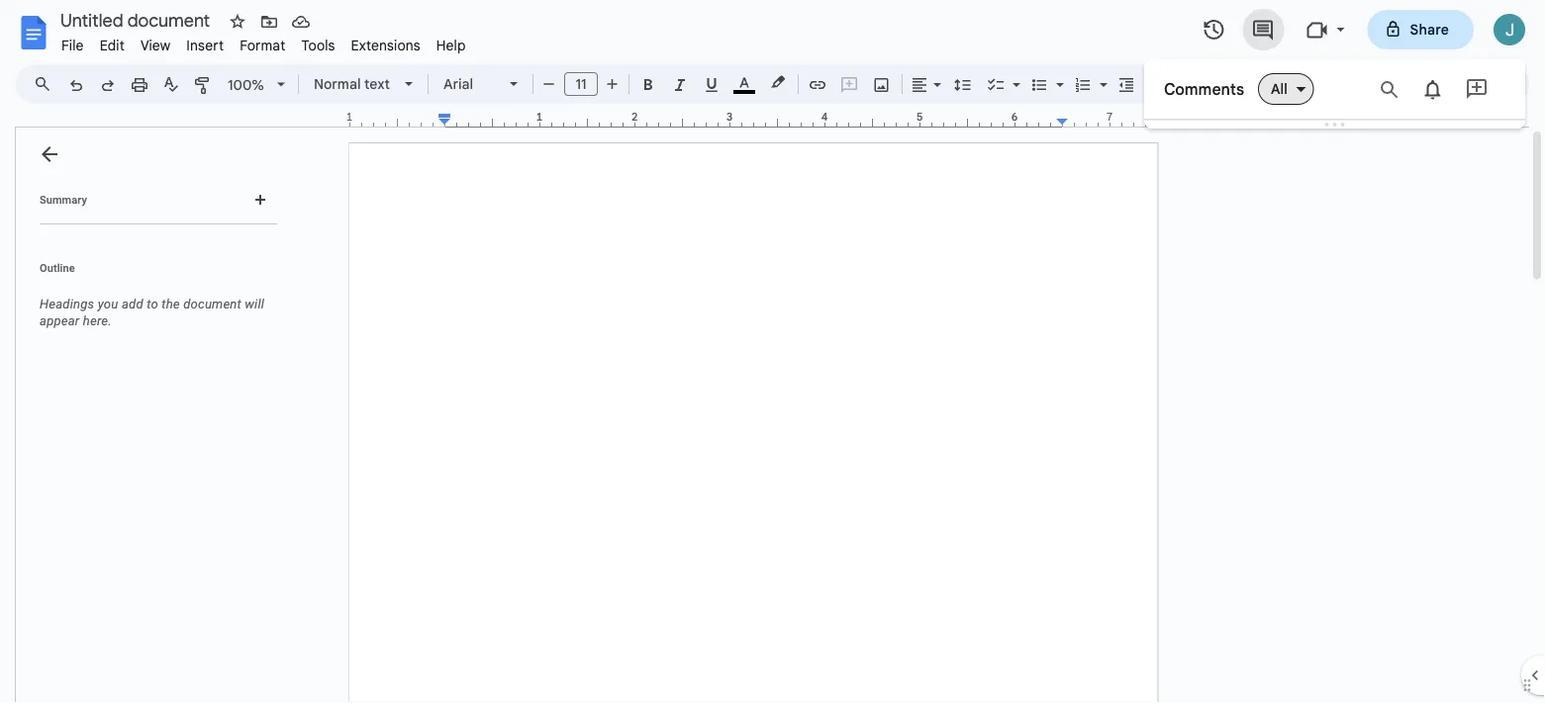 Task type: locate. For each thing, give the bounding box(es) containing it.
edit
[[100, 37, 125, 54]]

extensions menu item
[[343, 34, 428, 57]]

menu bar
[[53, 26, 474, 58]]

bulleted list menu image
[[1051, 71, 1064, 78]]

styles list. normal text selected. option
[[314, 70, 393, 98]]

Zoom field
[[220, 70, 294, 100]]

menu bar containing file
[[53, 26, 474, 58]]

1
[[346, 110, 353, 124]]

format
[[240, 37, 286, 54]]

will
[[245, 297, 264, 312]]

outline
[[40, 262, 75, 274]]

all button
[[1258, 73, 1315, 105]]

file menu item
[[53, 34, 92, 57]]

Zoom text field
[[223, 71, 270, 99]]

format menu item
[[232, 34, 293, 57]]

summary heading
[[40, 192, 87, 208]]

to
[[147, 297, 158, 312]]

comments
[[1164, 79, 1245, 99]]

text color image
[[734, 70, 755, 94]]

insert menu item
[[179, 34, 232, 57]]

headings
[[40, 297, 94, 312]]

text
[[364, 75, 390, 93]]

checklist menu image
[[1008, 71, 1021, 78]]

left margin image
[[350, 112, 450, 127]]

here.
[[83, 314, 112, 329]]

Menus field
[[25, 70, 68, 98]]

line & paragraph spacing image
[[952, 70, 975, 98]]

view menu item
[[133, 34, 179, 57]]

document
[[183, 297, 242, 312]]

the
[[162, 297, 180, 312]]

outline heading
[[16, 260, 285, 288]]

document outline element
[[16, 128, 285, 704]]

tools
[[301, 37, 335, 54]]

share button
[[1368, 10, 1474, 50]]

help
[[436, 37, 466, 54]]

extensions
[[351, 37, 421, 54]]



Task type: describe. For each thing, give the bounding box(es) containing it.
insert image image
[[871, 70, 894, 98]]

comment history dialogue. dialog
[[1144, 59, 1526, 129]]

headings you add to the document will appear here.
[[40, 297, 264, 329]]

normal text
[[314, 75, 390, 93]]

insert
[[186, 37, 224, 54]]

Font size text field
[[565, 72, 597, 96]]

share
[[1410, 21, 1449, 38]]

file
[[61, 37, 84, 54]]

arial
[[444, 75, 473, 93]]

add
[[122, 297, 143, 312]]

summary
[[40, 194, 87, 206]]

right margin image
[[1057, 112, 1157, 127]]

highlight color image
[[767, 70, 789, 94]]

Star checkbox
[[224, 8, 251, 36]]

normal
[[314, 75, 361, 93]]

Font size field
[[564, 72, 606, 97]]

Rename text field
[[53, 8, 222, 32]]

help menu item
[[428, 34, 474, 57]]

all
[[1271, 80, 1288, 98]]

appear
[[40, 314, 80, 329]]

view
[[140, 37, 171, 54]]

menu bar banner
[[0, 0, 1545, 704]]

edit menu item
[[92, 34, 133, 57]]

main toolbar
[[58, 0, 1206, 410]]

arial option
[[444, 70, 498, 98]]

tools menu item
[[293, 34, 343, 57]]

menu bar inside menu bar banner
[[53, 26, 474, 58]]

you
[[98, 297, 118, 312]]

comments application
[[0, 0, 1545, 704]]



Task type: vqa. For each thing, say whether or not it's contained in the screenshot.
Style
no



